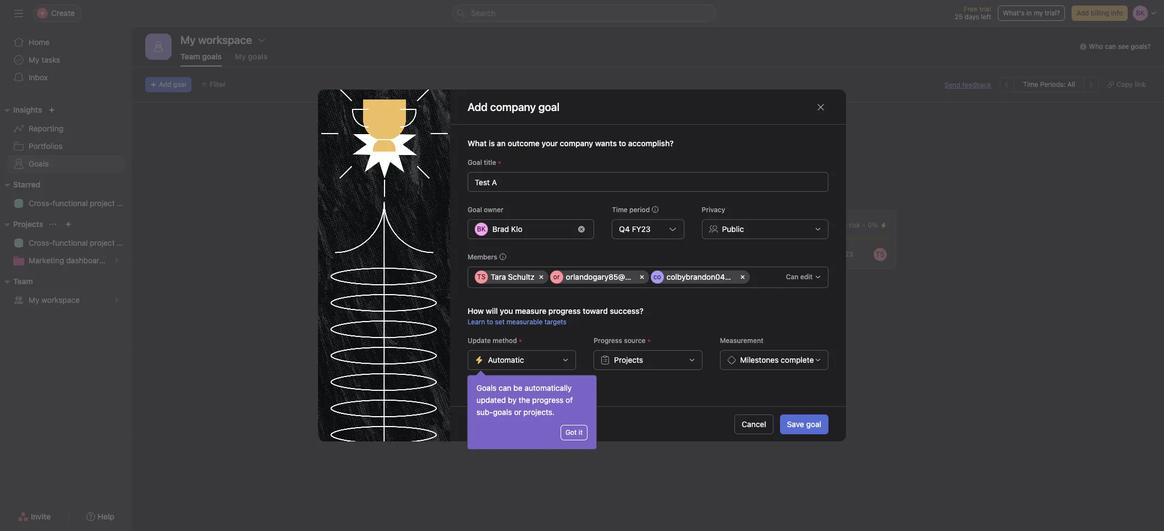 Task type: vqa. For each thing, say whether or not it's contained in the screenshot.
the Pt. I
yes



Task type: describe. For each thing, give the bounding box(es) containing it.
starred
[[13, 180, 40, 189]]

automatic
[[488, 356, 524, 365]]

measurement
[[720, 337, 764, 345]]

your right the align at the left of the page
[[527, 147, 542, 156]]

to accomplish?
[[619, 139, 674, 148]]

add goal button
[[145, 77, 192, 92]]

add billing info
[[1077, 9, 1123, 17]]

marketing dashboards link
[[7, 252, 125, 270]]

ts inside ts button
[[876, 250, 885, 259]]

can edit
[[786, 273, 813, 281]]

can edit button
[[781, 270, 827, 285]]

row inside 'add company goal' dialog
[[475, 271, 781, 287]]

cross-functional project plan link inside the starred element
[[7, 195, 132, 212]]

my
[[1034, 9, 1044, 17]]

copy link
[[1117, 80, 1147, 89]]

cross- for cross-functional project plan link within the the starred element
[[29, 199, 52, 208]]

colbybrandon04@gmail.com cell
[[651, 271, 769, 284]]

projects.
[[524, 408, 555, 417]]

period
[[630, 206, 650, 214]]

feedback
[[963, 81, 992, 89]]

reporting
[[29, 124, 63, 133]]

goal for add goal
[[173, 80, 187, 89]]

add for add billing info
[[1077, 9, 1090, 17]]

members
[[647, 147, 680, 156]]

full
[[699, 147, 710, 156]]

targets
[[545, 318, 567, 326]]

got it button
[[561, 425, 588, 441]]

is
[[489, 139, 495, 148]]

privacy
[[702, 206, 726, 214]]

dashboards
[[66, 256, 108, 265]]

automatically
[[525, 384, 572, 393]]

wants
[[595, 139, 617, 148]]

cross-functional project plan for cross-functional project plan link within the the starred element
[[29, 199, 132, 208]]

free
[[964, 5, 978, 13]]

starred element
[[0, 175, 132, 215]]

2 cross-functional project plan link from the top
[[7, 234, 132, 252]]

goal owner
[[468, 206, 504, 214]]

brad
[[493, 225, 509, 234]]

my workspace link
[[7, 292, 125, 309]]

0 vertical spatial projects button
[[0, 218, 43, 231]]

i
[[422, 221, 424, 230]]

q4
[[619, 225, 630, 234]]

hide sidebar image
[[14, 9, 23, 18]]

outcome
[[508, 139, 540, 148]]

send feedback link
[[945, 80, 992, 90]]

how will you measure progress toward success? learn to set measurable targets
[[468, 307, 644, 326]]

what's
[[1003, 9, 1025, 17]]

required image for source
[[646, 338, 653, 345]]

public button
[[702, 220, 829, 239]]

measurable
[[507, 318, 543, 326]]

learn to set measurable targets link
[[468, 318, 567, 326]]

goals for my goals
[[248, 52, 268, 61]]

my workspace
[[181, 34, 252, 46]]

got
[[566, 429, 577, 437]]

add for add your company mission to align your work and stay inspired. only members with full access can edit.
[[401, 147, 415, 156]]

marketing dashboards
[[29, 256, 108, 265]]

• 0%
[[863, 221, 878, 230]]

brad klo
[[493, 225, 523, 234]]

required image for title
[[496, 160, 503, 166]]

my goals
[[235, 52, 268, 61]]

•
[[863, 221, 866, 230]]

ts inside tara schultz cell
[[477, 273, 486, 281]]

can
[[786, 273, 799, 281]]

pt. i
[[410, 221, 424, 230]]

what
[[468, 139, 487, 148]]

of
[[566, 396, 573, 405]]

portfolios link
[[7, 138, 125, 155]]

in
[[1027, 9, 1032, 17]]

search button
[[452, 4, 717, 22]]

billing
[[1091, 9, 1110, 17]]

search list box
[[452, 4, 717, 22]]

toward success?
[[583, 307, 644, 316]]

cross-functional project plan for 2nd cross-functional project plan link from the top
[[29, 238, 132, 248]]

updated
[[477, 396, 506, 405]]

0 horizontal spatial company
[[435, 147, 467, 156]]

free trial 25 days left
[[955, 5, 992, 21]]

workspace
[[41, 296, 80, 305]]

title
[[484, 159, 496, 167]]

orlandogary85@gmail.com
[[566, 272, 662, 282]]

starred button
[[0, 178, 40, 192]]

save
[[787, 420, 805, 429]]

copy
[[1117, 80, 1134, 89]]

functional for cross-functional project plan link within the the starred element
[[52, 199, 88, 208]]

goals can be automatically updated by the progress of sub-goals or projects. tooltip
[[468, 373, 597, 450]]

measure
[[515, 307, 547, 316]]

bk
[[477, 225, 486, 233]]

plan for 2nd cross-functional project plan link from the top
[[117, 238, 132, 248]]

insights element
[[0, 100, 132, 175]]

complete
[[781, 356, 814, 365]]

risk
[[849, 221, 861, 230]]

to inside how will you measure progress toward success? learn to set measurable targets
[[487, 318, 493, 326]]

0 vertical spatial projects
[[13, 220, 43, 229]]

team goals
[[181, 52, 222, 61]]

reporting link
[[7, 120, 125, 138]]

inbox link
[[7, 69, 125, 86]]

your inside 'add company goal' dialog
[[542, 139, 558, 148]]

none text field inside row
[[752, 271, 760, 284]]

goals inside goals can be automatically updated by the progress of sub-goals or projects.
[[477, 384, 497, 393]]

or inside goals can be automatically updated by the progress of sub-goals or projects.
[[514, 408, 522, 417]]

my for my goals
[[235, 52, 246, 61]]

goal for save goal
[[807, 420, 822, 429]]

how
[[468, 307, 484, 316]]

0%
[[868, 221, 878, 230]]

company inside 'add company goal' dialog
[[560, 139, 593, 148]]

save goal button
[[780, 415, 829, 435]]

2 project from the top
[[90, 238, 115, 248]]

q4 fy23
[[619, 225, 651, 234]]

milestones
[[741, 356, 779, 365]]

insights button
[[0, 103, 42, 117]]

1 horizontal spatial goals
[[401, 185, 434, 201]]



Task type: locate. For each thing, give the bounding box(es) containing it.
global element
[[0, 27, 132, 93]]

by
[[508, 396, 517, 405]]

you
[[500, 307, 513, 316]]

method
[[493, 337, 517, 345]]

goals?
[[1131, 42, 1151, 51]]

0 vertical spatial cross-functional project plan
[[29, 199, 132, 208]]

or inside orlandogary85@gmail.com cell
[[554, 273, 560, 281]]

can for who can see goals?
[[1105, 42, 1117, 51]]

row
[[475, 271, 781, 287]]

can left the edit.
[[739, 147, 752, 156]]

0 vertical spatial can
[[1105, 42, 1117, 51]]

2 horizontal spatial goals
[[477, 384, 497, 393]]

1 vertical spatial projects
[[614, 356, 644, 365]]

plan
[[117, 199, 132, 208], [117, 238, 132, 248]]

required image
[[496, 160, 503, 166], [646, 338, 653, 345]]

my left tasks
[[29, 55, 39, 64]]

project down goals link
[[90, 199, 115, 208]]

2 cross-functional project plan from the top
[[29, 238, 132, 248]]

0 vertical spatial goals
[[29, 159, 49, 168]]

sub-
[[477, 408, 493, 417]]

my tasks link
[[7, 51, 125, 69]]

source
[[624, 337, 646, 345]]

cross-functional project plan link
[[7, 195, 132, 212], [7, 234, 132, 252]]

goal for goal title
[[468, 159, 482, 167]]

tara schultz cell
[[475, 271, 549, 284]]

and
[[564, 147, 577, 156]]

functional inside projects element
[[52, 238, 88, 248]]

2 functional from the top
[[52, 238, 88, 248]]

progress source
[[594, 337, 646, 345]]

projects down source
[[614, 356, 644, 365]]

team inside dropdown button
[[13, 277, 33, 286]]

can inside goals can be automatically updated by the progress of sub-goals or projects.
[[499, 384, 512, 393]]

time
[[612, 206, 628, 214]]

invite button
[[10, 507, 58, 527]]

ts button
[[874, 248, 887, 261]]

milestones complete
[[741, 356, 814, 365]]

functional up marketing dashboards
[[52, 238, 88, 248]]

goal
[[173, 80, 187, 89], [807, 420, 822, 429]]

project inside the starred element
[[90, 199, 115, 208]]

at
[[841, 221, 848, 230]]

0 horizontal spatial required image
[[496, 160, 503, 166]]

1 horizontal spatial goals
[[248, 52, 268, 61]]

goal down team goals link
[[173, 80, 187, 89]]

1 vertical spatial project
[[90, 238, 115, 248]]

projects button down starred dropdown button
[[0, 218, 43, 231]]

1 cross-functional project plan from the top
[[29, 199, 132, 208]]

goal down mission
[[468, 159, 482, 167]]

my inside my goals link
[[235, 52, 246, 61]]

teams element
[[0, 272, 132, 312]]

1 functional from the top
[[52, 199, 88, 208]]

marketing
[[29, 256, 64, 265]]

0 vertical spatial to
[[498, 147, 506, 156]]

add company goal
[[468, 100, 560, 113]]

my down team dropdown button
[[29, 296, 39, 305]]

at risk
[[841, 221, 861, 230]]

add for add goal
[[159, 80, 171, 89]]

1 horizontal spatial to
[[498, 147, 506, 156]]

it
[[579, 429, 583, 437]]

cross- inside projects element
[[29, 238, 52, 248]]

team down my workspace
[[181, 52, 200, 61]]

1 vertical spatial to
[[487, 318, 493, 326]]

goals down portfolios on the left of page
[[29, 159, 49, 168]]

projects inside 'add company goal' dialog
[[614, 356, 644, 365]]

set
[[495, 318, 505, 326]]

0 vertical spatial project
[[90, 199, 115, 208]]

functional
[[52, 199, 88, 208], [52, 238, 88, 248]]

project up dashboards
[[90, 238, 115, 248]]

cancel
[[742, 420, 767, 429]]

members
[[468, 253, 498, 261]]

required image
[[517, 338, 524, 345]]

your down 'mission title' text field
[[417, 147, 433, 156]]

goal inside dialog
[[807, 420, 822, 429]]

2 plan from the top
[[117, 238, 132, 248]]

2 horizontal spatial goals
[[493, 408, 512, 417]]

0 horizontal spatial goals
[[202, 52, 222, 61]]

to left set
[[487, 318, 493, 326]]

progress
[[594, 337, 622, 345]]

edit
[[801, 273, 813, 281]]

add inside dialog
[[468, 100, 488, 113]]

progress inside goals can be automatically updated by the progress of sub-goals or projects.
[[532, 396, 564, 405]]

0 vertical spatial goal
[[468, 159, 482, 167]]

0 vertical spatial plan
[[117, 199, 132, 208]]

goal left owner
[[468, 206, 482, 214]]

1 vertical spatial team
[[13, 277, 33, 286]]

can left see
[[1105, 42, 1117, 51]]

goal for goal owner
[[468, 206, 482, 214]]

save goal
[[787, 420, 822, 429]]

projects down starred at the left top of page
[[13, 220, 43, 229]]

mission
[[469, 147, 496, 156]]

1 horizontal spatial ts
[[876, 250, 885, 259]]

0 vertical spatial functional
[[52, 199, 88, 208]]

team down marketing
[[13, 277, 33, 286]]

0 horizontal spatial team
[[13, 277, 33, 286]]

progress up targets
[[549, 307, 581, 316]]

invite
[[31, 512, 51, 522]]

or down by in the bottom left of the page
[[514, 408, 522, 417]]

1 horizontal spatial goal
[[807, 420, 822, 429]]

cross- for 2nd cross-functional project plan link from the top
[[29, 238, 52, 248]]

project
[[90, 199, 115, 208], [90, 238, 115, 248]]

my inside my tasks link
[[29, 55, 39, 64]]

1 plan from the top
[[117, 199, 132, 208]]

add company goal dialog
[[318, 90, 847, 442]]

my for my tasks
[[29, 55, 39, 64]]

your left and
[[542, 139, 558, 148]]

team for team goals
[[181, 52, 200, 61]]

send feedback
[[945, 81, 992, 89]]

got it
[[566, 429, 583, 437]]

1 vertical spatial goals
[[401, 185, 434, 201]]

1 cross-functional project plan link from the top
[[7, 195, 132, 212]]

1 horizontal spatial team
[[181, 52, 200, 61]]

cancel button
[[735, 415, 774, 435]]

goal right save at right
[[807, 420, 822, 429]]

1 vertical spatial cross-functional project plan link
[[7, 234, 132, 252]]

with
[[682, 147, 697, 156]]

1 project from the top
[[90, 199, 115, 208]]

automatic button
[[468, 351, 576, 370]]

1 horizontal spatial projects button
[[594, 351, 703, 370]]

can left be at the bottom left of page
[[499, 384, 512, 393]]

ts left tara on the left of the page
[[477, 273, 486, 281]]

progress down automatically
[[532, 396, 564, 405]]

Mission title text field
[[394, 112, 449, 137]]

0 horizontal spatial ts
[[477, 273, 486, 281]]

goals link
[[7, 155, 125, 173]]

add
[[1077, 9, 1090, 17], [159, 80, 171, 89], [468, 100, 488, 113], [401, 147, 415, 156]]

1 horizontal spatial can
[[739, 147, 752, 156]]

0 horizontal spatial projects button
[[0, 218, 43, 231]]

0 vertical spatial cross-
[[29, 199, 52, 208]]

my for my workspace
[[29, 296, 39, 305]]

cross-functional project plan inside projects element
[[29, 238, 132, 248]]

cross-functional project plan down goals link
[[29, 199, 132, 208]]

1 vertical spatial goal
[[468, 206, 482, 214]]

trial?
[[1045, 9, 1061, 17]]

portfolios
[[29, 141, 63, 151]]

required image down an
[[496, 160, 503, 166]]

add for add company goal
[[468, 100, 488, 113]]

cross-functional project plan link up projects element
[[7, 195, 132, 212]]

update
[[468, 337, 491, 345]]

0 vertical spatial cross-functional project plan link
[[7, 195, 132, 212]]

owner
[[484, 206, 504, 214]]

1 horizontal spatial projects
[[614, 356, 644, 365]]

1 vertical spatial cross-
[[29, 238, 52, 248]]

cross- inside the starred element
[[29, 199, 52, 208]]

copy link button
[[1103, 77, 1151, 92]]

1 cross- from the top
[[29, 199, 52, 208]]

my workspace
[[29, 296, 80, 305]]

cross-functional project plan inside the starred element
[[29, 199, 132, 208]]

my inside "my workspace" link
[[29, 296, 39, 305]]

cross-
[[29, 199, 52, 208], [29, 238, 52, 248]]

1 vertical spatial can
[[739, 147, 752, 156]]

pt.
[[410, 221, 420, 230]]

1 vertical spatial projects button
[[594, 351, 703, 370]]

access
[[712, 147, 737, 156]]

plan for cross-functional project plan link within the the starred element
[[117, 199, 132, 208]]

who can see goals?
[[1089, 42, 1151, 51]]

0 vertical spatial required image
[[496, 160, 503, 166]]

close this dialog image
[[817, 103, 826, 111]]

goal title
[[468, 159, 496, 167]]

0 vertical spatial ts
[[876, 250, 885, 259]]

1 vertical spatial plan
[[117, 238, 132, 248]]

Enter goal name text field
[[468, 172, 829, 192]]

goals for team goals
[[202, 52, 222, 61]]

tara schultz
[[491, 272, 535, 282]]

trial
[[980, 5, 992, 13]]

1 vertical spatial required image
[[646, 338, 653, 345]]

0 vertical spatial goal
[[173, 80, 187, 89]]

functional for 2nd cross-functional project plan link from the top
[[52, 238, 88, 248]]

2 cross- from the top
[[29, 238, 52, 248]]

1 vertical spatial cross-functional project plan
[[29, 238, 132, 248]]

2 goal from the top
[[468, 206, 482, 214]]

0 horizontal spatial to
[[487, 318, 493, 326]]

send
[[945, 81, 961, 89]]

1 horizontal spatial or
[[554, 273, 560, 281]]

the
[[519, 396, 530, 405]]

will
[[486, 307, 498, 316]]

what is an outcome your company wants to accomplish?
[[468, 139, 674, 148]]

projects element
[[0, 215, 132, 272]]

2 vertical spatial goals
[[477, 384, 497, 393]]

1 vertical spatial progress
[[532, 396, 564, 405]]

milestones complete button
[[720, 351, 829, 370]]

0 vertical spatial or
[[554, 273, 560, 281]]

0 horizontal spatial projects
[[13, 220, 43, 229]]

goals up updated
[[477, 384, 497, 393]]

q4 fy23 button
[[612, 220, 685, 239]]

align
[[508, 147, 524, 156]]

what's in my trial? button
[[998, 6, 1066, 21]]

1 vertical spatial ts
[[477, 273, 486, 281]]

0 vertical spatial progress
[[549, 307, 581, 316]]

klo
[[511, 225, 523, 234]]

tara
[[491, 272, 506, 282]]

1 vertical spatial goal
[[807, 420, 822, 429]]

cross- down starred at the left top of page
[[29, 199, 52, 208]]

progress inside how will you measure progress toward success? learn to set measurable targets
[[549, 307, 581, 316]]

1 horizontal spatial required image
[[646, 338, 653, 345]]

2 vertical spatial can
[[499, 384, 512, 393]]

or
[[554, 273, 560, 281], [514, 408, 522, 417]]

plan inside the starred element
[[117, 199, 132, 208]]

my down my workspace
[[235, 52, 246, 61]]

be
[[514, 384, 523, 393]]

0 horizontal spatial can
[[499, 384, 512, 393]]

tasks
[[41, 55, 60, 64]]

0 horizontal spatial goals
[[29, 159, 49, 168]]

colbybrandon04@gmail.com
[[667, 272, 769, 282]]

plan inside projects element
[[117, 238, 132, 248]]

row containing tara schultz
[[475, 271, 781, 287]]

company goal
[[490, 100, 560, 113]]

can for goals can be automatically updated by the progress of sub-goals or projects.
[[499, 384, 512, 393]]

1 horizontal spatial company
[[560, 139, 593, 148]]

schultz
[[508, 272, 535, 282]]

projects button down source
[[594, 351, 703, 370]]

cross-functional project plan up dashboards
[[29, 238, 132, 248]]

0 vertical spatial team
[[181, 52, 200, 61]]

0 horizontal spatial or
[[514, 408, 522, 417]]

1 goal from the top
[[468, 159, 482, 167]]

projects button
[[0, 218, 43, 231], [594, 351, 703, 370]]

ts down 0%
[[876, 250, 885, 259]]

None text field
[[752, 271, 760, 284]]

remove image
[[579, 226, 585, 233]]

insights
[[13, 105, 42, 114]]

required image right progress
[[646, 338, 653, 345]]

goals inside goals link
[[29, 159, 49, 168]]

1 vertical spatial functional
[[52, 238, 88, 248]]

functional inside the starred element
[[52, 199, 88, 208]]

or right schultz
[[554, 273, 560, 281]]

goals inside goals can be automatically updated by the progress of sub-goals or projects.
[[493, 408, 512, 417]]

to right is
[[498, 147, 506, 156]]

link
[[1135, 80, 1147, 89]]

cross-functional project plan link up marketing dashboards
[[7, 234, 132, 252]]

co
[[654, 273, 661, 281]]

team for team
[[13, 277, 33, 286]]

orlandogary85@gmail.com cell
[[550, 271, 662, 284]]

2 horizontal spatial can
[[1105, 42, 1117, 51]]

home link
[[7, 34, 125, 51]]

goals up pt. i
[[401, 185, 434, 201]]

0 horizontal spatial goal
[[173, 80, 187, 89]]

team goals link
[[181, 52, 222, 67]]

1 vertical spatial or
[[514, 408, 522, 417]]

cross- up marketing
[[29, 238, 52, 248]]

functional down goals link
[[52, 199, 88, 208]]



